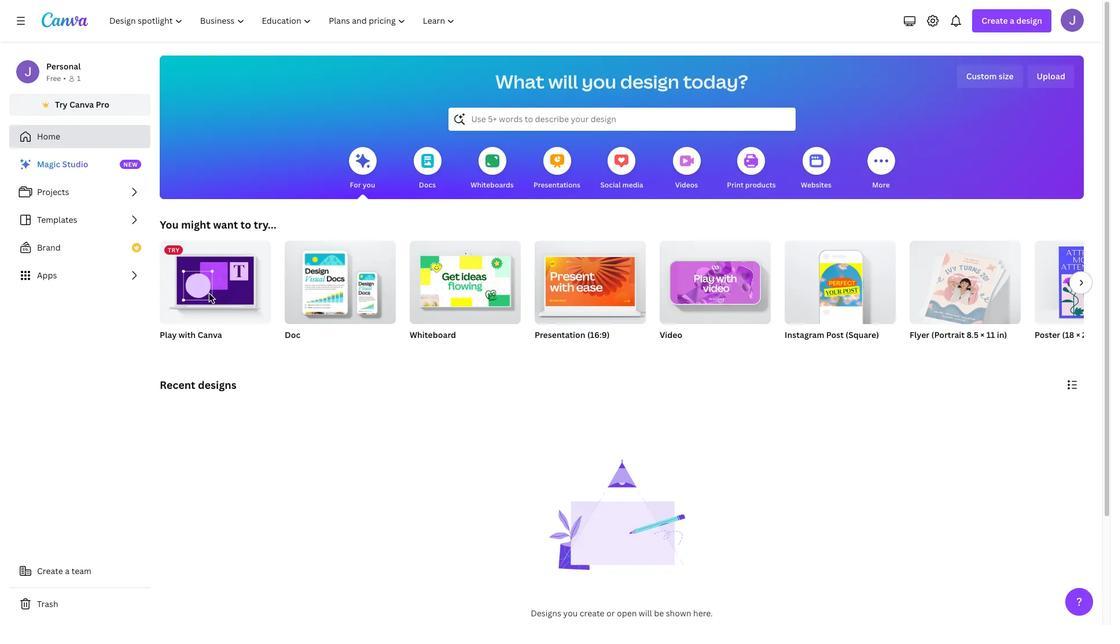 Task type: vqa. For each thing, say whether or not it's contained in the screenshot.
Websites
yes



Task type: locate. For each thing, give the bounding box(es) containing it.
1 vertical spatial create
[[37, 566, 63, 577]]

jacob simon image
[[1062, 9, 1085, 32]]

0 horizontal spatial ×
[[553, 345, 557, 354]]

× right '1920'
[[553, 345, 557, 354]]

× inside presentation (16:9) 1920 × 1080 px
[[553, 345, 557, 354]]

1 horizontal spatial canva
[[198, 330, 222, 341]]

upload
[[1038, 71, 1066, 82]]

create up custom size
[[982, 15, 1009, 26]]

custom size
[[967, 71, 1014, 82]]

want
[[213, 218, 238, 232]]

1 vertical spatial design
[[621, 69, 680, 94]]

create a team button
[[9, 560, 151, 583]]

social media
[[601, 180, 644, 190]]

pro
[[96, 99, 109, 110]]

0 horizontal spatial you
[[363, 180, 375, 190]]

list
[[9, 153, 151, 287]]

apps
[[37, 270, 57, 281]]

design up search search box
[[621, 69, 680, 94]]

home
[[37, 131, 60, 142]]

× for (16:9)
[[553, 345, 557, 354]]

whiteboard group
[[410, 236, 521, 356]]

designs you create or open will be shown here.
[[531, 608, 713, 619]]

0 vertical spatial create
[[982, 15, 1009, 26]]

social
[[601, 180, 621, 190]]

presentation (16:9) group
[[535, 236, 646, 356]]

0 vertical spatial a
[[1011, 15, 1015, 26]]

try down •
[[55, 99, 68, 110]]

canva left the pro
[[69, 99, 94, 110]]

print products
[[728, 180, 776, 190]]

here.
[[694, 608, 713, 619]]

poster (18 × 24 in po
[[1035, 330, 1112, 341]]

canva right with
[[198, 330, 222, 341]]

create
[[580, 608, 605, 619]]

group for doc group
[[285, 236, 396, 324]]

0 horizontal spatial a
[[65, 566, 70, 577]]

free
[[46, 74, 61, 83]]

videos button
[[673, 139, 701, 199]]

1 horizontal spatial a
[[1011, 15, 1015, 26]]

you up search search box
[[582, 69, 617, 94]]

(square)
[[846, 330, 880, 341]]

0 horizontal spatial try
[[55, 99, 68, 110]]

× left the 11
[[981, 330, 985, 341]]

try inside play with canva group
[[168, 246, 180, 254]]

•
[[63, 74, 66, 83]]

try inside button
[[55, 99, 68, 110]]

print
[[728, 180, 744, 190]]

instagram
[[785, 330, 825, 341]]

try canva pro
[[55, 99, 109, 110]]

None search field
[[449, 108, 796, 131]]

0 vertical spatial canva
[[69, 99, 94, 110]]

might
[[181, 218, 211, 232]]

try
[[55, 99, 68, 110], [168, 246, 180, 254]]

for you
[[350, 180, 375, 190]]

1 horizontal spatial try
[[168, 246, 180, 254]]

try down you
[[168, 246, 180, 254]]

1 horizontal spatial you
[[564, 608, 578, 619]]

to
[[241, 218, 251, 232]]

you left create
[[564, 608, 578, 619]]

1 vertical spatial canva
[[198, 330, 222, 341]]

websites button
[[802, 139, 832, 199]]

2 horizontal spatial you
[[582, 69, 617, 94]]

create
[[982, 15, 1009, 26], [37, 566, 63, 577]]

create inside button
[[37, 566, 63, 577]]

2 vertical spatial you
[[564, 608, 578, 619]]

canva inside play with canva group
[[198, 330, 222, 341]]

design left 'jacob simon' image
[[1017, 15, 1043, 26]]

you
[[582, 69, 617, 94], [363, 180, 375, 190], [564, 608, 578, 619]]

media
[[623, 180, 644, 190]]

create left team
[[37, 566, 63, 577]]

be
[[655, 608, 664, 619]]

0 vertical spatial you
[[582, 69, 617, 94]]

0 horizontal spatial create
[[37, 566, 63, 577]]

team
[[72, 566, 91, 577]]

create a design button
[[973, 9, 1052, 32]]

× left 24
[[1077, 330, 1081, 341]]

1 horizontal spatial design
[[1017, 15, 1043, 26]]

1 vertical spatial you
[[363, 180, 375, 190]]

a for team
[[65, 566, 70, 577]]

will
[[549, 69, 578, 94], [639, 608, 653, 619]]

try for try
[[168, 246, 180, 254]]

designs
[[198, 378, 237, 392]]

0 vertical spatial try
[[55, 99, 68, 110]]

canva
[[69, 99, 94, 110], [198, 330, 222, 341]]

1 vertical spatial will
[[639, 608, 653, 619]]

1 vertical spatial try
[[168, 246, 180, 254]]

will left the be
[[639, 608, 653, 619]]

you for for you
[[363, 180, 375, 190]]

px
[[578, 345, 586, 354]]

0 horizontal spatial design
[[621, 69, 680, 94]]

a left team
[[65, 566, 70, 577]]

projects
[[37, 186, 69, 197]]

a
[[1011, 15, 1015, 26], [65, 566, 70, 577]]

group for whiteboard group
[[410, 236, 521, 324]]

whiteboards
[[471, 180, 514, 190]]

1 horizontal spatial create
[[982, 15, 1009, 26]]

8.5
[[967, 330, 979, 341]]

group
[[285, 236, 396, 324], [410, 236, 521, 324], [535, 236, 646, 324], [660, 236, 771, 324], [785, 236, 896, 324], [910, 236, 1022, 328], [1035, 241, 1112, 324]]

a for design
[[1011, 15, 1015, 26]]

create inside dropdown button
[[982, 15, 1009, 26]]

group for video group
[[660, 236, 771, 324]]

create a team
[[37, 566, 91, 577]]

0 horizontal spatial will
[[549, 69, 578, 94]]

0 horizontal spatial canva
[[69, 99, 94, 110]]

×
[[981, 330, 985, 341], [1077, 330, 1081, 341], [553, 345, 557, 354]]

print products button
[[728, 139, 776, 199]]

0 vertical spatial design
[[1017, 15, 1043, 26]]

designs
[[531, 608, 562, 619]]

1 vertical spatial a
[[65, 566, 70, 577]]

docs
[[419, 180, 436, 190]]

you right for
[[363, 180, 375, 190]]

try canva pro button
[[9, 94, 151, 116]]

a up size at top right
[[1011, 15, 1015, 26]]

flyer
[[910, 330, 930, 341]]

try for try canva pro
[[55, 99, 68, 110]]

will right what
[[549, 69, 578, 94]]

a inside dropdown button
[[1011, 15, 1015, 26]]

brand link
[[9, 236, 151, 259]]

1 horizontal spatial ×
[[981, 330, 985, 341]]

1
[[77, 74, 81, 83]]

you inside button
[[363, 180, 375, 190]]

a inside button
[[65, 566, 70, 577]]

1 horizontal spatial will
[[639, 608, 653, 619]]

more button
[[868, 139, 896, 199]]

studio
[[62, 159, 88, 170]]

personal
[[46, 61, 81, 72]]

free •
[[46, 74, 66, 83]]



Task type: describe. For each thing, give the bounding box(es) containing it.
apps link
[[9, 264, 151, 287]]

(portrait
[[932, 330, 965, 341]]

recent designs
[[160, 378, 237, 392]]

post
[[827, 330, 844, 341]]

group for 'poster (18 × 24 in portrait)' group
[[1035, 241, 1112, 324]]

canva inside the try canva pro button
[[69, 99, 94, 110]]

(16:9)
[[588, 330, 610, 341]]

11
[[987, 330, 996, 341]]

create a design
[[982, 15, 1043, 26]]

videos
[[676, 180, 699, 190]]

whiteboard unlimited
[[410, 330, 456, 354]]

whiteboards button
[[471, 139, 514, 199]]

doc
[[285, 330, 301, 341]]

for
[[350, 180, 361, 190]]

or
[[607, 608, 615, 619]]

try...
[[254, 218, 277, 232]]

flyer (portrait 8.5 × 11 in)
[[910, 330, 1008, 341]]

in
[[1094, 330, 1102, 341]]

more
[[873, 180, 891, 190]]

video
[[660, 330, 683, 341]]

templates
[[37, 214, 77, 225]]

what
[[496, 69, 545, 94]]

group for flyer (portrait 8.5 × 11 in) group
[[910, 236, 1022, 328]]

unlimited
[[410, 345, 443, 354]]

new
[[123, 160, 138, 169]]

presentation (16:9) 1920 × 1080 px
[[535, 330, 610, 354]]

× for (portrait
[[981, 330, 985, 341]]

with
[[179, 330, 196, 341]]

group for "instagram post (square)" group
[[785, 236, 896, 324]]

home link
[[9, 125, 151, 148]]

design inside dropdown button
[[1017, 15, 1043, 26]]

magic
[[37, 159, 60, 170]]

projects link
[[9, 181, 151, 204]]

what will you design today?
[[496, 69, 749, 94]]

you might want to try...
[[160, 218, 277, 232]]

docs button
[[414, 139, 442, 199]]

flyer (portrait 8.5 × 11 in) group
[[910, 236, 1022, 356]]

you
[[160, 218, 179, 232]]

1920
[[535, 345, 552, 354]]

poster (18 × 24 in portrait) group
[[1035, 241, 1112, 356]]

products
[[746, 180, 776, 190]]

websites
[[802, 180, 832, 190]]

custom
[[967, 71, 998, 82]]

presentations
[[534, 180, 581, 190]]

poster
[[1035, 330, 1061, 341]]

whiteboard
[[410, 330, 456, 341]]

24
[[1083, 330, 1092, 341]]

top level navigation element
[[102, 9, 465, 32]]

size
[[999, 71, 1014, 82]]

you for designs you create or open will be shown here.
[[564, 608, 578, 619]]

presentations button
[[534, 139, 581, 199]]

shown
[[666, 608, 692, 619]]

for you button
[[349, 139, 377, 199]]

social media button
[[601, 139, 644, 199]]

video group
[[660, 236, 771, 356]]

templates link
[[9, 208, 151, 232]]

(18
[[1063, 330, 1075, 341]]

presentation
[[535, 330, 586, 341]]

magic studio
[[37, 159, 88, 170]]

play
[[160, 330, 177, 341]]

trash
[[37, 599, 58, 610]]

create for create a team
[[37, 566, 63, 577]]

create for create a design
[[982, 15, 1009, 26]]

recent
[[160, 378, 196, 392]]

play with canva group
[[160, 241, 271, 342]]

2 horizontal spatial ×
[[1077, 330, 1081, 341]]

group for presentation (16:9) group
[[535, 236, 646, 324]]

play with canva
[[160, 330, 222, 341]]

today?
[[684, 69, 749, 94]]

1080
[[558, 345, 576, 354]]

custom size button
[[958, 65, 1024, 88]]

brand
[[37, 242, 61, 253]]

list containing magic studio
[[9, 153, 151, 287]]

upload button
[[1028, 65, 1075, 88]]

doc group
[[285, 236, 396, 356]]

Search search field
[[472, 108, 773, 130]]

0 vertical spatial will
[[549, 69, 578, 94]]

instagram post (square) group
[[785, 236, 896, 356]]

trash link
[[9, 593, 151, 616]]

open
[[617, 608, 637, 619]]

po
[[1104, 330, 1112, 341]]



